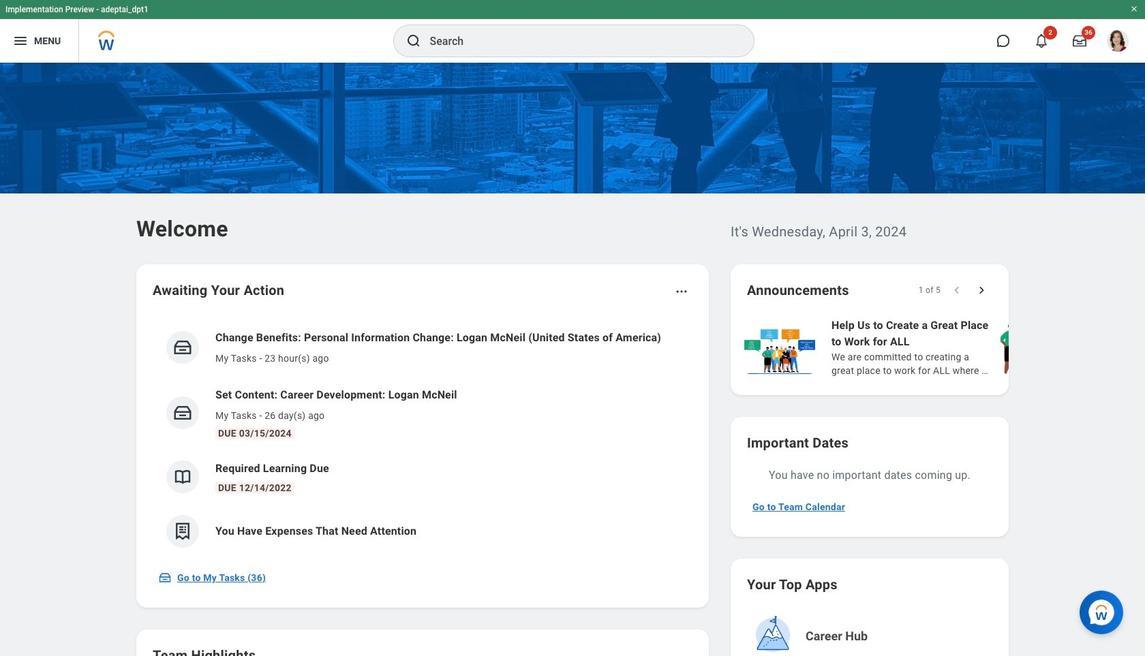 Task type: describe. For each thing, give the bounding box(es) containing it.
inbox large image
[[1073, 34, 1087, 48]]

chevron right small image
[[975, 284, 988, 297]]

related actions image
[[675, 285, 688, 299]]

0 vertical spatial inbox image
[[172, 403, 193, 423]]

close environment banner image
[[1130, 5, 1138, 13]]

book open image
[[172, 467, 193, 487]]

profile logan mcneil image
[[1107, 30, 1129, 55]]



Task type: locate. For each thing, give the bounding box(es) containing it.
1 horizontal spatial list
[[742, 316, 1145, 379]]

Search Workday  search field
[[430, 26, 726, 56]]

chevron left small image
[[950, 284, 964, 297]]

1 horizontal spatial inbox image
[[172, 403, 193, 423]]

status
[[919, 285, 941, 296]]

0 horizontal spatial list
[[153, 319, 693, 559]]

search image
[[405, 33, 422, 49]]

banner
[[0, 0, 1145, 63]]

1 vertical spatial inbox image
[[158, 571, 172, 585]]

dashboard expenses image
[[172, 521, 193, 542]]

list
[[742, 316, 1145, 379], [153, 319, 693, 559]]

inbox image
[[172, 403, 193, 423], [158, 571, 172, 585]]

main content
[[0, 63, 1145, 656]]

0 horizontal spatial inbox image
[[158, 571, 172, 585]]

inbox image
[[172, 337, 193, 358]]

notifications large image
[[1035, 34, 1048, 48]]

justify image
[[12, 33, 29, 49]]



Task type: vqa. For each thing, say whether or not it's contained in the screenshot.
Close Chart Settings icon
no



